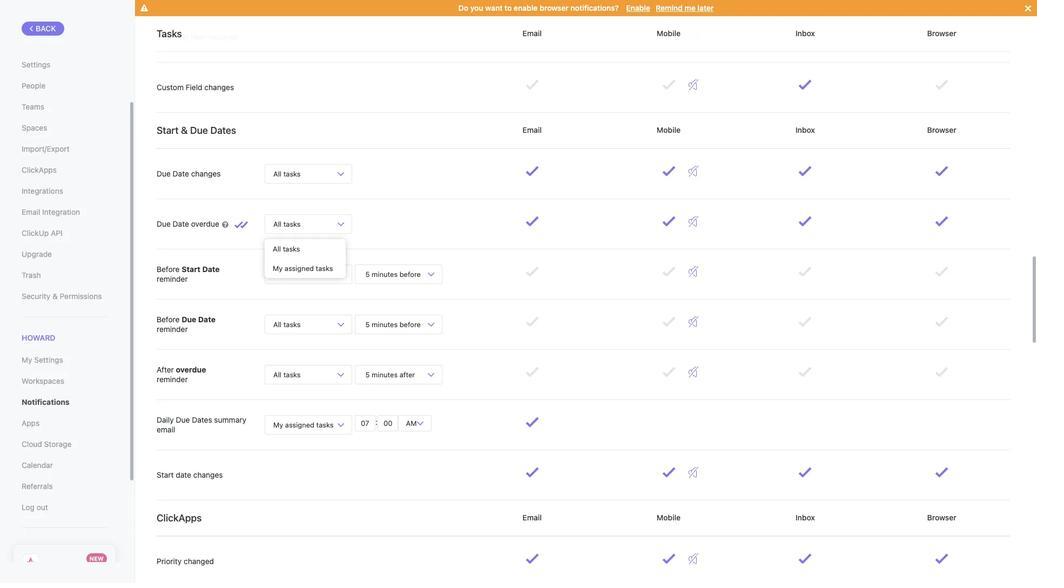 Task type: vqa. For each thing, say whether or not it's contained in the screenshot.
3rd Browser from the bottom
yes



Task type: describe. For each thing, give the bounding box(es) containing it.
spaces link
[[22, 119, 107, 137]]

due inside before due date reminder
[[182, 315, 196, 324]]

referrals link
[[22, 478, 107, 496]]

browser for clickapps
[[925, 513, 958, 522]]

cloud storage
[[22, 440, 71, 449]]

7 off image from the top
[[689, 554, 698, 564]]

start & due dates
[[157, 124, 236, 136]]

0 vertical spatial assigned
[[285, 264, 314, 273]]

5 minutes before for due date
[[363, 320, 423, 329]]

0 horizontal spatial clickapps
[[22, 165, 57, 174]]

0 vertical spatial dates
[[210, 124, 236, 136]]

checklist item resolved
[[157, 32, 238, 42]]

calendar
[[22, 461, 53, 470]]

tasks
[[157, 28, 182, 39]]

do you want to enable browser notifications? enable remind me later
[[458, 3, 714, 12]]

before for before due date reminder
[[157, 315, 180, 324]]

workspaces
[[22, 377, 64, 386]]

priority changed
[[157, 557, 214, 566]]

do
[[458, 3, 468, 12]]

0 vertical spatial overdue
[[191, 219, 219, 228]]

:
[[375, 418, 378, 427]]

date
[[176, 470, 191, 480]]

field
[[186, 83, 202, 92]]

all tasks for fourth off image
[[273, 270, 301, 278]]

reminder inside the after overdue reminder
[[157, 375, 188, 384]]

all tasks for second off image from the bottom of the page
[[273, 370, 301, 379]]

6 off image from the top
[[689, 367, 698, 378]]

2 off image from the top
[[689, 166, 698, 177]]

inbox for tasks
[[793, 29, 817, 38]]

spaces
[[22, 123, 47, 132]]

1 horizontal spatial clickapps
[[157, 512, 202, 524]]

due inside daily due dates summary email
[[176, 415, 190, 424]]

want
[[485, 3, 503, 12]]

dates inside daily due dates summary email
[[192, 415, 212, 424]]

you
[[470, 3, 483, 12]]

api
[[51, 228, 62, 238]]

5 for due date
[[365, 320, 370, 329]]

inbox for clickapps
[[793, 513, 817, 522]]

calendar link
[[22, 457, 107, 475]]

enable
[[626, 3, 650, 12]]

me
[[685, 3, 696, 12]]

cloud
[[22, 440, 42, 449]]

cloud storage link
[[22, 435, 107, 454]]

5 minutes before for start date
[[363, 270, 423, 278]]

off image for custom field changes
[[689, 79, 698, 90]]

date down start & due dates
[[173, 169, 189, 178]]

people
[[22, 81, 45, 90]]

summary
[[214, 415, 246, 424]]

clickup
[[22, 228, 49, 238]]

back
[[36, 24, 56, 33]]

clickapps link
[[22, 161, 107, 179]]

clickup api
[[22, 228, 62, 238]]

notifications?
[[571, 3, 619, 12]]

5 off image from the top
[[689, 317, 698, 327]]

after
[[157, 365, 174, 374]]

before start date reminder
[[157, 265, 220, 284]]

before due date reminder
[[157, 315, 216, 334]]

changes for custom field changes
[[204, 83, 234, 92]]

apps link
[[22, 414, 107, 433]]

4 off image from the top
[[689, 266, 698, 277]]

email
[[157, 425, 175, 434]]

inbox for start & due dates
[[793, 125, 817, 134]]

& for security
[[52, 292, 58, 301]]

minutes for overdue
[[372, 370, 398, 379]]

due date changes
[[157, 169, 221, 178]]

out
[[37, 503, 48, 512]]

1 vertical spatial settings
[[34, 355, 63, 365]]

integration
[[42, 207, 80, 217]]

5 for overdue
[[365, 370, 370, 379]]

reminder for start date
[[157, 274, 188, 284]]

log
[[22, 503, 35, 512]]

after overdue reminder
[[157, 365, 206, 384]]

reminder for due date
[[157, 325, 188, 334]]

permissions
[[60, 292, 102, 301]]

minutes for start date
[[372, 270, 398, 278]]

resolved
[[208, 32, 238, 42]]

date up before start date reminder
[[173, 219, 189, 228]]

back link
[[22, 22, 64, 36]]

apps
[[22, 419, 40, 428]]



Task type: locate. For each thing, give the bounding box(es) containing it.
0 vertical spatial browser
[[925, 29, 958, 38]]

2 vertical spatial 5
[[365, 370, 370, 379]]

1 vertical spatial &
[[52, 292, 58, 301]]

minutes for due date
[[372, 320, 398, 329]]

before down due date overdue
[[157, 265, 180, 274]]

upgrade
[[22, 250, 52, 259]]

off image for start date changes
[[689, 467, 698, 478]]

to
[[505, 3, 512, 12]]

mobile for clickapps
[[655, 513, 683, 522]]

overdue down the due date changes
[[191, 219, 219, 228]]

daily due dates summary email
[[157, 415, 246, 434]]

0 vertical spatial start
[[157, 124, 179, 136]]

all tasks for fifth off image
[[273, 320, 301, 329]]

1 vertical spatial before
[[157, 315, 180, 324]]

before for before start date reminder
[[157, 265, 180, 274]]

0 vertical spatial clickapps
[[22, 165, 57, 174]]

0 vertical spatial inbox
[[793, 29, 817, 38]]

0 vertical spatial 5 minutes before
[[363, 270, 423, 278]]

start left date
[[157, 470, 174, 480]]

before inside before start date reminder
[[157, 265, 180, 274]]

1 before from the top
[[400, 270, 421, 278]]

2 vertical spatial reminder
[[157, 375, 188, 384]]

1 vertical spatial before
[[400, 320, 421, 329]]

3 inbox from the top
[[793, 513, 817, 522]]

all
[[273, 169, 281, 178], [273, 220, 281, 228], [273, 245, 281, 253], [273, 270, 281, 278], [273, 320, 281, 329], [273, 370, 281, 379]]

2 vertical spatial my
[[273, 420, 283, 429]]

settings up people
[[22, 60, 50, 69]]

1 off image from the top
[[689, 79, 698, 90]]

due date overdue
[[157, 219, 221, 228]]

2 mobile from the top
[[655, 125, 683, 134]]

1 5 minutes before from the top
[[363, 270, 423, 278]]

1 vertical spatial mobile
[[655, 125, 683, 134]]

2 off image from the top
[[689, 467, 698, 478]]

integrations link
[[22, 182, 107, 200]]

reminder down after
[[157, 375, 188, 384]]

changes
[[204, 83, 234, 92], [191, 169, 221, 178], [193, 470, 223, 480]]

integrations
[[22, 186, 63, 196]]

browser for start & due dates
[[925, 125, 958, 134]]

& for start
[[181, 124, 188, 136]]

my
[[273, 264, 283, 273], [22, 355, 32, 365], [273, 420, 283, 429]]

custom
[[157, 83, 184, 92]]

off image
[[689, 79, 698, 90], [689, 467, 698, 478]]

teams link
[[22, 98, 107, 116]]

0 horizontal spatial &
[[52, 292, 58, 301]]

notifications
[[22, 398, 69, 407]]

changes for due date changes
[[191, 169, 221, 178]]

trash
[[22, 271, 41, 280]]

email
[[521, 29, 544, 38], [521, 125, 544, 134], [22, 207, 40, 217], [521, 513, 544, 522]]

daily
[[157, 415, 174, 424]]

0 vertical spatial before
[[400, 270, 421, 278]]

changes right 'field'
[[204, 83, 234, 92]]

referrals
[[22, 482, 53, 491]]

clickapps down date
[[157, 512, 202, 524]]

0 vertical spatial settings
[[22, 60, 50, 69]]

1 reminder from the top
[[157, 274, 188, 284]]

1 vertical spatial assigned
[[285, 420, 314, 429]]

browser for tasks
[[925, 29, 958, 38]]

0 vertical spatial my assigned tasks
[[273, 264, 333, 273]]

clickup api link
[[22, 224, 107, 243]]

off image
[[689, 29, 698, 40], [689, 166, 698, 177], [689, 216, 698, 227], [689, 266, 698, 277], [689, 317, 698, 327], [689, 367, 698, 378], [689, 554, 698, 564]]

reminder inside before due date reminder
[[157, 325, 188, 334]]

changed
[[184, 557, 214, 566]]

before down before start date reminder
[[157, 315, 180, 324]]

minutes
[[372, 270, 398, 278], [372, 320, 398, 329], [372, 370, 398, 379]]

1 minutes from the top
[[372, 270, 398, 278]]

date
[[173, 169, 189, 178], [173, 219, 189, 228], [202, 265, 220, 274], [198, 315, 216, 324]]

email for start & due dates
[[521, 125, 544, 134]]

changes for start date changes
[[193, 470, 223, 480]]

1 off image from the top
[[689, 29, 698, 40]]

date inside before due date reminder
[[198, 315, 216, 324]]

dates
[[210, 124, 236, 136], [192, 415, 212, 424]]

3 reminder from the top
[[157, 375, 188, 384]]

due
[[190, 124, 208, 136], [157, 169, 171, 178], [157, 219, 171, 228], [182, 315, 196, 324], [176, 415, 190, 424]]

1 vertical spatial inbox
[[793, 125, 817, 134]]

settings up workspaces
[[34, 355, 63, 365]]

changes right date
[[193, 470, 223, 480]]

reminder
[[157, 274, 188, 284], [157, 325, 188, 334], [157, 375, 188, 384]]

security & permissions
[[22, 292, 102, 301]]

start inside before start date reminder
[[182, 265, 200, 274]]

date inside before start date reminder
[[202, 265, 220, 274]]

3 browser from the top
[[925, 513, 958, 522]]

my settings
[[22, 355, 63, 365]]

2 inbox from the top
[[793, 125, 817, 134]]

1 vertical spatial my
[[22, 355, 32, 365]]

mobile for start & due dates
[[655, 125, 683, 134]]

2 5 minutes before from the top
[[363, 320, 423, 329]]

2 reminder from the top
[[157, 325, 188, 334]]

0 vertical spatial changes
[[204, 83, 234, 92]]

dates left summary
[[192, 415, 212, 424]]

0 vertical spatial reminder
[[157, 274, 188, 284]]

remind
[[656, 3, 683, 12]]

all tasks
[[273, 169, 301, 178], [273, 220, 301, 228], [273, 245, 300, 253], [273, 270, 301, 278], [273, 320, 301, 329], [273, 370, 301, 379]]

overdue
[[191, 219, 219, 228], [176, 365, 206, 374]]

1 vertical spatial overdue
[[176, 365, 206, 374]]

all tasks for fifth off image from the bottom of the page
[[273, 220, 301, 228]]

custom field changes
[[157, 83, 234, 92]]

& right the 'security' on the left
[[52, 292, 58, 301]]

changes down start & due dates
[[191, 169, 221, 178]]

0 vertical spatial &
[[181, 124, 188, 136]]

3 5 from the top
[[365, 370, 370, 379]]

before for start date
[[400, 270, 421, 278]]

mobile for tasks
[[655, 29, 683, 38]]

am
[[404, 419, 419, 428]]

5
[[365, 270, 370, 278], [365, 320, 370, 329], [365, 370, 370, 379]]

2 vertical spatial inbox
[[793, 513, 817, 522]]

enable
[[514, 3, 538, 12]]

0 vertical spatial 5
[[365, 270, 370, 278]]

email integration
[[22, 207, 80, 217]]

2 vertical spatial browser
[[925, 513, 958, 522]]

5 minutes before
[[363, 270, 423, 278], [363, 320, 423, 329]]

0 vertical spatial mobile
[[655, 29, 683, 38]]

2 5 from the top
[[365, 320, 370, 329]]

&
[[181, 124, 188, 136], [52, 292, 58, 301]]

1 5 from the top
[[365, 270, 370, 278]]

checklist
[[157, 32, 189, 42]]

import/export link
[[22, 140, 107, 158]]

1 mobile from the top
[[655, 29, 683, 38]]

storage
[[44, 440, 71, 449]]

2 vertical spatial start
[[157, 470, 174, 480]]

start date changes
[[157, 470, 223, 480]]

3 off image from the top
[[689, 216, 698, 227]]

start for date
[[157, 470, 174, 480]]

1 vertical spatial browser
[[925, 125, 958, 134]]

date down due date overdue
[[202, 265, 220, 274]]

teams
[[22, 102, 44, 111]]

email integration link
[[22, 203, 107, 221]]

reminder up after
[[157, 325, 188, 334]]

2 vertical spatial minutes
[[372, 370, 398, 379]]

priority
[[157, 557, 182, 566]]

1 horizontal spatial &
[[181, 124, 188, 136]]

clickapps
[[22, 165, 57, 174], [157, 512, 202, 524]]

assigned
[[285, 264, 314, 273], [285, 420, 314, 429]]

2 browser from the top
[[925, 125, 958, 134]]

1 vertical spatial reminder
[[157, 325, 188, 334]]

after
[[400, 370, 415, 379]]

before inside before due date reminder
[[157, 315, 180, 324]]

log out
[[22, 503, 48, 512]]

2 minutes from the top
[[372, 320, 398, 329]]

5 for start date
[[365, 270, 370, 278]]

2 before from the top
[[400, 320, 421, 329]]

mobile
[[655, 29, 683, 38], [655, 125, 683, 134], [655, 513, 683, 522]]

upgrade link
[[22, 245, 107, 264]]

log out link
[[22, 499, 107, 517]]

notifications link
[[22, 393, 107, 412]]

start
[[157, 124, 179, 136], [182, 265, 200, 274], [157, 470, 174, 480]]

people link
[[22, 77, 107, 95]]

1 vertical spatial dates
[[192, 415, 212, 424]]

workspaces link
[[22, 372, 107, 391]]

reminder up before due date reminder
[[157, 274, 188, 284]]

clickapps up the 'integrations'
[[22, 165, 57, 174]]

before
[[157, 265, 180, 274], [157, 315, 180, 324]]

email for clickapps
[[521, 513, 544, 522]]

0 vertical spatial minutes
[[372, 270, 398, 278]]

1 vertical spatial 5
[[365, 320, 370, 329]]

2 vertical spatial mobile
[[655, 513, 683, 522]]

my assigned tasks
[[273, 264, 333, 273], [273, 420, 334, 429]]

None text field
[[355, 415, 375, 432], [378, 415, 398, 432], [355, 415, 375, 432], [378, 415, 398, 432]]

dates down the custom field changes at the top of the page
[[210, 124, 236, 136]]

import/export
[[22, 144, 69, 153]]

5 minutes after
[[363, 370, 417, 379]]

1 inbox from the top
[[793, 29, 817, 38]]

start down custom
[[157, 124, 179, 136]]

reminder inside before start date reminder
[[157, 274, 188, 284]]

overdue right after
[[176, 365, 206, 374]]

1 vertical spatial changes
[[191, 169, 221, 178]]

3 mobile from the top
[[655, 513, 683, 522]]

browser
[[925, 29, 958, 38], [925, 125, 958, 134], [925, 513, 958, 522]]

2 before from the top
[[157, 315, 180, 324]]

1 vertical spatial minutes
[[372, 320, 398, 329]]

settings
[[22, 60, 50, 69], [34, 355, 63, 365]]

1 browser from the top
[[925, 29, 958, 38]]

email for tasks
[[521, 29, 544, 38]]

& inside 'link'
[[52, 292, 58, 301]]

howard
[[22, 333, 55, 342]]

browser
[[540, 3, 569, 12]]

date down before start date reminder
[[198, 315, 216, 324]]

2 vertical spatial changes
[[193, 470, 223, 480]]

settings link
[[22, 56, 107, 74]]

0 vertical spatial before
[[157, 265, 180, 274]]

overdue inside the after overdue reminder
[[176, 365, 206, 374]]

1 vertical spatial off image
[[689, 467, 698, 478]]

1 vertical spatial 5 minutes before
[[363, 320, 423, 329]]

before for due date
[[400, 320, 421, 329]]

start for &
[[157, 124, 179, 136]]

security
[[22, 292, 50, 301]]

1 before from the top
[[157, 265, 180, 274]]

1 vertical spatial my assigned tasks
[[273, 420, 334, 429]]

0 vertical spatial off image
[[689, 79, 698, 90]]

start down due date overdue
[[182, 265, 200, 274]]

my settings link
[[22, 351, 107, 370]]

1 vertical spatial clickapps
[[157, 512, 202, 524]]

trash link
[[22, 266, 107, 285]]

1 vertical spatial start
[[182, 265, 200, 274]]

item
[[191, 32, 206, 42]]

& up the due date changes
[[181, 124, 188, 136]]

3 minutes from the top
[[372, 370, 398, 379]]

new
[[90, 555, 104, 562]]

0 vertical spatial my
[[273, 264, 283, 273]]

security & permissions link
[[22, 287, 107, 306]]

later
[[697, 3, 714, 12]]



